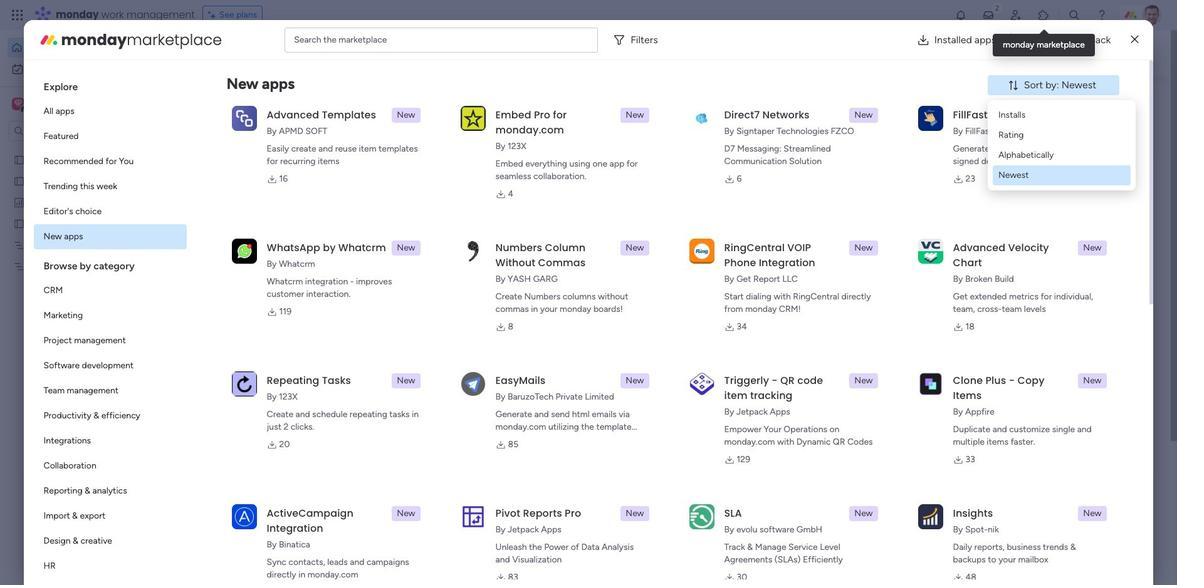 Task type: vqa. For each thing, say whether or not it's contained in the screenshot.
Workspace Options icon
no



Task type: describe. For each thing, give the bounding box(es) containing it.
notifications image
[[955, 9, 968, 21]]

2 image
[[992, 1, 1003, 15]]

add to favorites image for 1st component icon from the right
[[868, 229, 881, 242]]

v2 bolt switch image
[[1041, 47, 1048, 61]]

0 horizontal spatial public dashboard image
[[13, 196, 25, 208]]

3 circle o image from the top
[[952, 182, 960, 191]]

help center element
[[933, 517, 1121, 567]]

1 component image from the left
[[468, 249, 480, 260]]

invite members image
[[1010, 9, 1023, 21]]

1 heading from the top
[[34, 70, 187, 99]]

1 horizontal spatial public board image
[[247, 383, 261, 396]]

Search in workspace field
[[26, 124, 105, 138]]

0 horizontal spatial public board image
[[13, 218, 25, 230]]

public dashboard image inside quick search results "list box"
[[690, 229, 704, 243]]

2 heading from the top
[[34, 250, 187, 278]]



Task type: locate. For each thing, give the bounding box(es) containing it.
0 horizontal spatial add to favorites image
[[647, 229, 660, 242]]

1 vertical spatial public dashboard image
[[690, 229, 704, 243]]

component image
[[247, 249, 258, 260]]

heading
[[34, 70, 187, 99], [34, 250, 187, 278]]

0 vertical spatial public dashboard image
[[13, 196, 25, 208]]

1 workspace image from the left
[[12, 97, 24, 111]]

2 workspace image from the left
[[14, 97, 22, 111]]

0 vertical spatial heading
[[34, 70, 187, 99]]

select product image
[[11, 9, 24, 21]]

0 horizontal spatial component image
[[468, 249, 480, 260]]

list box
[[34, 70, 187, 586], [0, 146, 160, 446]]

add to favorites image for first component icon from left
[[647, 229, 660, 242]]

1 vertical spatial check circle image
[[952, 134, 960, 143]]

2 component image from the left
[[690, 249, 701, 260]]

1 check circle image from the top
[[952, 118, 960, 127]]

circle o image
[[952, 150, 960, 159], [952, 166, 960, 175], [952, 182, 960, 191]]

1 vertical spatial terry turtle image
[[261, 515, 286, 541]]

app logo image
[[232, 106, 257, 131], [461, 106, 486, 131], [690, 106, 715, 131], [918, 106, 943, 131], [232, 239, 257, 264], [461, 239, 486, 264], [690, 239, 715, 264], [918, 239, 943, 264], [232, 372, 257, 397], [461, 372, 486, 397], [690, 372, 715, 397], [918, 372, 943, 397], [232, 505, 257, 530], [461, 505, 486, 530], [690, 505, 715, 530], [918, 505, 943, 530]]

help image
[[1096, 9, 1109, 21]]

quick search results list box
[[231, 117, 903, 437]]

close recently visited image
[[231, 102, 246, 117]]

workspace selection element
[[12, 97, 105, 113]]

templates image image
[[944, 252, 1110, 339]]

1 horizontal spatial public dashboard image
[[690, 229, 704, 243]]

0 vertical spatial terry turtle image
[[1143, 5, 1163, 25]]

public board image
[[13, 154, 25, 166], [13, 175, 25, 187], [247, 229, 261, 243], [468, 229, 482, 243]]

1 vertical spatial circle o image
[[952, 166, 960, 175]]

terry turtle image
[[1143, 5, 1163, 25], [261, 515, 286, 541], [261, 561, 286, 586]]

0 vertical spatial check circle image
[[952, 118, 960, 127]]

update feed image
[[983, 9, 995, 21]]

component image
[[468, 249, 480, 260], [690, 249, 701, 260]]

dapulse x slim image
[[1102, 91, 1117, 106]]

option
[[8, 38, 152, 58], [8, 59, 152, 79], [34, 99, 187, 124], [34, 124, 187, 149], [0, 148, 160, 151], [34, 149, 187, 174], [34, 174, 187, 199], [34, 199, 187, 224], [34, 224, 187, 250], [34, 278, 187, 304], [34, 304, 187, 329], [34, 329, 187, 354], [34, 354, 187, 379], [34, 379, 187, 404], [34, 404, 187, 429], [34, 429, 187, 454], [34, 454, 187, 479], [34, 479, 187, 504], [34, 504, 187, 529], [34, 529, 187, 554], [34, 554, 187, 579]]

v2 user feedback image
[[943, 47, 953, 61]]

0 vertical spatial public board image
[[13, 218, 25, 230]]

workspace image
[[12, 97, 24, 111], [14, 97, 22, 111]]

1 vertical spatial heading
[[34, 250, 187, 278]]

public dashboard image
[[13, 196, 25, 208], [690, 229, 704, 243]]

2 add to favorites image from the left
[[868, 229, 881, 242]]

public board image
[[13, 218, 25, 230], [247, 383, 261, 396]]

2 vertical spatial circle o image
[[952, 182, 960, 191]]

1 add to favorites image from the left
[[647, 229, 660, 242]]

2 vertical spatial terry turtle image
[[261, 561, 286, 586]]

add to favorites image
[[647, 229, 660, 242], [868, 229, 881, 242]]

monday marketplace image
[[39, 30, 59, 50]]

1 vertical spatial public board image
[[247, 383, 261, 396]]

1 circle o image from the top
[[952, 150, 960, 159]]

dapulse x slim image
[[1131, 32, 1139, 47]]

monday marketplace image
[[1038, 9, 1050, 21]]

search everything image
[[1069, 9, 1081, 21]]

2 circle o image from the top
[[952, 166, 960, 175]]

0 vertical spatial circle o image
[[952, 150, 960, 159]]

menu menu
[[993, 105, 1131, 186]]

1 horizontal spatial add to favorites image
[[868, 229, 881, 242]]

1 horizontal spatial component image
[[690, 249, 701, 260]]

see plans image
[[208, 8, 219, 22]]

2 check circle image from the top
[[952, 134, 960, 143]]

check circle image
[[952, 118, 960, 127], [952, 134, 960, 143]]



